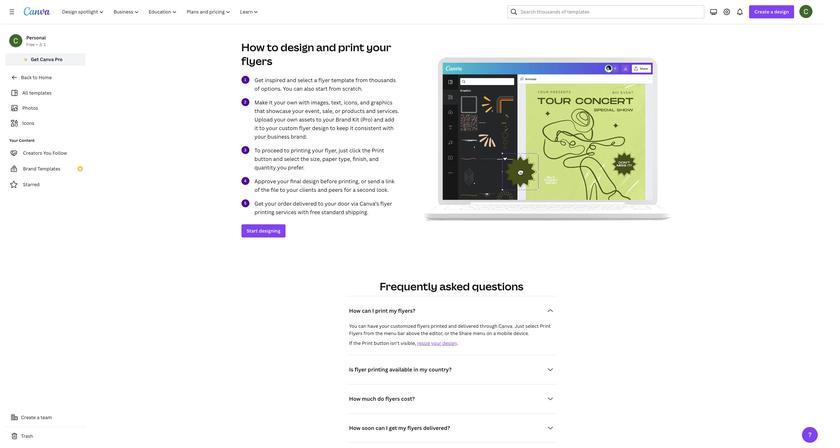 Task type: vqa. For each thing, say whether or not it's contained in the screenshot.
your within how to design and print your flyers
yes



Task type: describe. For each thing, give the bounding box(es) containing it.
make it your own with images, text, icons, and graphics that showcase your event, sale, or products and services. upload your own assets to your brand kit (pro) and add it to your custom flyer design to keep it consistent with your business brand.
[[255, 99, 399, 141]]

back to home
[[21, 74, 52, 81]]

team
[[41, 415, 52, 421]]

delivered inside you can have your customized flyers printed and delivered through canva. just select print flyers from the menu bar above the editor, or the share menu on a mobile device.
[[458, 323, 479, 330]]

kit
[[353, 116, 359, 123]]

print inside the to proceed to printing your flyer, just click the print button and select the size, paper type, finish, and quantity you prefer.
[[372, 147, 384, 154]]

select inside get inspired and select a flyer template from thousands of options. you can also start from scratch.
[[298, 77, 313, 84]]

a inside dropdown button
[[771, 9, 774, 15]]

above
[[407, 331, 420, 337]]

soon
[[362, 425, 375, 432]]

canva's
[[360, 200, 379, 208]]

or inside you can have your customized flyers printed and delivered through canva. just select print flyers from the menu bar above the editor, or the share menu on a mobile device.
[[445, 331, 450, 337]]

assets
[[299, 116, 315, 123]]

can up the have on the bottom left
[[362, 308, 371, 315]]

of inside get inspired and select a flyer template from thousands of options. you can also start from scratch.
[[255, 85, 260, 93]]

mobile
[[497, 331, 513, 337]]

to proceed to printing your flyer, just click the print button and select the size, paper type, finish, and quantity you prefer.
[[255, 147, 384, 171]]

images,
[[311, 99, 330, 106]]

1 menu from the left
[[384, 331, 397, 337]]

how to design and print your flyers image
[[423, 58, 673, 221]]

how for how soon can i get my flyers delivered?
[[349, 425, 361, 432]]

1 vertical spatial with
[[383, 125, 394, 132]]

delivered inside get your order delivered to your door via canva's flyer printing services with free standard shipping.
[[293, 200, 317, 208]]

how to design and print your flyers
[[242, 40, 391, 68]]

approve
[[255, 178, 276, 185]]

create a design
[[755, 9, 790, 15]]

0 horizontal spatial you
[[43, 150, 51, 156]]

your inside you can have your customized flyers printed and delivered through canva. just select print flyers from the menu bar above the editor, or the share menu on a mobile device.
[[380, 323, 390, 330]]

canva
[[40, 56, 54, 62]]

type,
[[339, 156, 352, 163]]

order
[[278, 200, 292, 208]]

a inside you can have your customized flyers printed and delivered through canva. just select print flyers from the menu bar above the editor, or the share menu on a mobile device.
[[494, 331, 496, 337]]

the inside "approve your final design before printing, or send a link of the file to your clients and peers for a second look."
[[261, 187, 270, 194]]

if the print button isn't visible, resize your design .
[[349, 340, 459, 347]]

how for how can i print my flyers?
[[349, 308, 361, 315]]

a inside get inspired and select a flyer template from thousands of options. you can also start from scratch.
[[314, 77, 317, 84]]

how soon can i get my flyers delivered? button
[[347, 422, 557, 435]]

your
[[9, 138, 18, 143]]

(pro)
[[361, 116, 373, 123]]

get canva pro
[[31, 56, 63, 62]]

0 vertical spatial i
[[373, 308, 374, 315]]

get canva pro button
[[5, 53, 86, 66]]

door
[[338, 200, 350, 208]]

free
[[26, 42, 35, 47]]

icons link
[[9, 117, 82, 130]]

designing
[[259, 228, 281, 234]]

how for how much do flyers cost?
[[349, 396, 361, 403]]

start designing link
[[242, 225, 286, 238]]

the up resize
[[421, 331, 429, 337]]

products
[[342, 108, 365, 115]]

paper
[[323, 156, 338, 163]]

to inside how to design and print your flyers
[[267, 40, 279, 54]]

make
[[255, 99, 268, 106]]

and inside how to design and print your flyers
[[317, 40, 336, 54]]

you
[[277, 164, 287, 171]]

start
[[316, 85, 328, 93]]

if
[[349, 340, 353, 347]]

pro
[[55, 56, 63, 62]]

how much do flyers cost? button
[[347, 393, 557, 406]]

2 menu from the left
[[473, 331, 486, 337]]

design inside "make it your own with images, text, icons, and graphics that showcase your event, sale, or products and services. upload your own assets to your brand kit (pro) and add it to your custom flyer design to keep it consistent with your business brand."
[[312, 125, 329, 132]]

isn't
[[391, 340, 400, 347]]

sale,
[[323, 108, 334, 115]]

that
[[255, 108, 265, 115]]

your inside the to proceed to printing your flyer, just click the print button and select the size, paper type, finish, and quantity you prefer.
[[312, 147, 324, 154]]

how soon can i get my flyers delivered?
[[349, 425, 450, 432]]

template
[[332, 77, 355, 84]]

the up .
[[451, 331, 458, 337]]

can inside get inspired and select a flyer template from thousands of options. you can also start from scratch.
[[294, 85, 303, 93]]

with inside get your order delivered to your door via canva's flyer printing services with free standard shipping.
[[298, 209, 309, 216]]

starred link
[[5, 178, 86, 191]]

in
[[414, 366, 419, 374]]

free •
[[26, 42, 37, 47]]

home
[[39, 74, 52, 81]]

•
[[36, 42, 37, 47]]

brand templates
[[23, 166, 60, 172]]

2 vertical spatial print
[[362, 340, 373, 347]]

editor,
[[430, 331, 444, 337]]

and inside you can have your customized flyers printed and delivered through canva. just select print flyers from the menu bar above the editor, or the share menu on a mobile device.
[[449, 323, 457, 330]]

create a design button
[[750, 5, 795, 18]]

customized
[[391, 323, 416, 330]]

options.
[[261, 85, 282, 93]]

you inside you can have your customized flyers printed and delivered through canva. just select print flyers from the menu bar above the editor, or the share menu on a mobile device.
[[349, 323, 358, 330]]

finish,
[[353, 156, 368, 163]]

a inside button
[[37, 415, 40, 421]]

button inside the to proceed to printing your flyer, just click the print button and select the size, paper type, finish, and quantity you prefer.
[[255, 156, 272, 163]]

brand inside "make it your own with images, text, icons, and graphics that showcase your event, sale, or products and services. upload your own assets to your brand kit (pro) and add it to your custom flyer design to keep it consistent with your business brand."
[[336, 116, 351, 123]]

1 horizontal spatial it
[[269, 99, 273, 106]]

design inside how to design and print your flyers
[[281, 40, 314, 54]]

0 vertical spatial with
[[299, 99, 310, 106]]

flyer inside get your order delivered to your door via canva's flyer printing services with free standard shipping.
[[381, 200, 392, 208]]

back
[[21, 74, 32, 81]]

follow
[[53, 150, 67, 156]]

brand templates link
[[5, 162, 86, 176]]

templates
[[38, 166, 60, 172]]

icons,
[[344, 99, 359, 106]]

templates
[[29, 90, 52, 96]]

frequently
[[380, 280, 438, 294]]

showcase
[[266, 108, 291, 115]]

my for get
[[399, 425, 407, 432]]

questions
[[472, 280, 524, 294]]

have
[[368, 323, 378, 330]]

printing inside get your order delivered to your door via canva's flyer printing services with free standard shipping.
[[255, 209, 275, 216]]

is
[[349, 366, 354, 374]]

printing inside the to proceed to printing your flyer, just click the print button and select the size, paper type, finish, and quantity you prefer.
[[291, 147, 311, 154]]

graphics
[[371, 99, 393, 106]]

to inside the to proceed to printing your flyer, just click the print button and select the size, paper type, finish, and quantity you prefer.
[[284, 147, 290, 154]]

share
[[459, 331, 472, 337]]

printing inside is flyer printing available in my country? dropdown button
[[368, 366, 388, 374]]

flyer inside dropdown button
[[355, 366, 367, 374]]

via
[[351, 200, 359, 208]]

create for create a design
[[755, 9, 770, 15]]

before
[[321, 178, 337, 185]]

cost?
[[401, 396, 415, 403]]

back to home link
[[5, 71, 86, 84]]

create a team
[[21, 415, 52, 421]]

flyer inside "make it your own with images, text, icons, and graphics that showcase your event, sale, or products and services. upload your own assets to your brand kit (pro) and add it to your custom flyer design to keep it consistent with your business brand."
[[299, 125, 311, 132]]

Search search field
[[521, 6, 701, 18]]

the down the have on the bottom left
[[376, 331, 383, 337]]

just
[[515, 323, 525, 330]]



Task type: locate. For each thing, give the bounding box(es) containing it.
0 horizontal spatial menu
[[384, 331, 397, 337]]

get down approve
[[255, 200, 264, 208]]

select inside you can have your customized flyers printed and delivered through canva. just select print flyers from the menu bar above the editor, or the share menu on a mobile device.
[[526, 323, 539, 330]]

starred
[[23, 182, 40, 188]]

own up the showcase
[[287, 99, 298, 106]]

my right get
[[399, 425, 407, 432]]

flyer up start
[[319, 77, 330, 84]]

do
[[378, 396, 384, 403]]

1 horizontal spatial brand
[[336, 116, 351, 123]]

0 vertical spatial print
[[339, 40, 365, 54]]

0 vertical spatial from
[[356, 77, 368, 84]]

for
[[344, 187, 352, 194]]

1 vertical spatial i
[[386, 425, 388, 432]]

thousands
[[369, 77, 396, 84]]

1 horizontal spatial printing
[[291, 147, 311, 154]]

the down approve
[[261, 187, 270, 194]]

flyers inside how to design and print your flyers
[[242, 54, 273, 68]]

printing up 'start designing' at the bottom of page
[[255, 209, 275, 216]]

bar
[[398, 331, 405, 337]]

on
[[487, 331, 493, 337]]

button left isn't
[[374, 340, 389, 347]]

how for how to design and print your flyers
[[242, 40, 265, 54]]

0 horizontal spatial my
[[389, 308, 397, 315]]

consistent
[[355, 125, 382, 132]]

menu
[[384, 331, 397, 337], [473, 331, 486, 337]]

upload
[[255, 116, 273, 123]]

1 horizontal spatial delivered
[[458, 323, 479, 330]]

second
[[357, 187, 376, 194]]

creators you follow
[[23, 150, 67, 156]]

of left options.
[[255, 85, 260, 93]]

visible,
[[401, 340, 417, 347]]

link
[[386, 178, 395, 185]]

2 vertical spatial you
[[349, 323, 358, 330]]

printing,
[[339, 178, 360, 185]]

frequently asked questions
[[380, 280, 524, 294]]

2 vertical spatial with
[[298, 209, 309, 216]]

2 horizontal spatial it
[[350, 125, 354, 132]]

1 vertical spatial from
[[329, 85, 341, 93]]

get for get canva pro
[[31, 56, 39, 62]]

available
[[390, 366, 413, 374]]

1 horizontal spatial button
[[374, 340, 389, 347]]

1 vertical spatial brand
[[23, 166, 36, 172]]

content
[[19, 138, 35, 143]]

select up also
[[298, 77, 313, 84]]

how inside how soon can i get my flyers delivered? dropdown button
[[349, 425, 361, 432]]

0 vertical spatial of
[[255, 85, 260, 93]]

button
[[255, 156, 272, 163], [374, 340, 389, 347]]

is flyer printing available in my country?
[[349, 366, 452, 374]]

1 horizontal spatial you
[[283, 85, 293, 93]]

create a team button
[[5, 411, 86, 425]]

0 horizontal spatial button
[[255, 156, 272, 163]]

is flyer printing available in my country? button
[[347, 364, 557, 377]]

flyer down assets
[[299, 125, 311, 132]]

select right just
[[526, 323, 539, 330]]

approve your final design before printing, or send a link of the file to your clients and peers for a second look.
[[255, 178, 395, 194]]

0 vertical spatial button
[[255, 156, 272, 163]]

get
[[389, 425, 397, 432]]

own
[[287, 99, 298, 106], [287, 116, 298, 123]]

create inside dropdown button
[[755, 9, 770, 15]]

from for you can have your customized flyers printed and delivered through canva. just select print flyers from the menu bar above the editor, or the share menu on a mobile device.
[[364, 331, 375, 337]]

print right just
[[540, 323, 551, 330]]

my left flyers?
[[389, 308, 397, 315]]

1 vertical spatial select
[[284, 156, 300, 163]]

flyers
[[349, 331, 363, 337]]

or right editor, at right
[[445, 331, 450, 337]]

with up event,
[[299, 99, 310, 106]]

0 vertical spatial my
[[389, 308, 397, 315]]

from down template
[[329, 85, 341, 93]]

design
[[775, 9, 790, 15], [281, 40, 314, 54], [312, 125, 329, 132], [303, 178, 319, 185], [443, 340, 457, 347]]

0 vertical spatial or
[[335, 108, 341, 115]]

1 horizontal spatial my
[[399, 425, 407, 432]]

my for in
[[420, 366, 428, 374]]

you can have your customized flyers printed and delivered through canva. just select print flyers from the menu bar above the editor, or the share menu on a mobile device.
[[349, 323, 551, 337]]

1 vertical spatial printing
[[255, 209, 275, 216]]

get inspired and select a flyer template from thousands of options. you can also start from scratch.
[[255, 77, 396, 93]]

brand up the starred
[[23, 166, 36, 172]]

trash
[[21, 433, 33, 440]]

can inside you can have your customized flyers printed and delivered through canva. just select print flyers from the menu bar above the editor, or the share menu on a mobile device.
[[359, 323, 367, 330]]

creators
[[23, 150, 42, 156]]

2 vertical spatial select
[[526, 323, 539, 330]]

the left size,
[[301, 156, 309, 163]]

standard
[[322, 209, 345, 216]]

print right click
[[372, 147, 384, 154]]

0 horizontal spatial print
[[339, 40, 365, 54]]

country?
[[429, 366, 452, 374]]

scratch.
[[343, 85, 363, 93]]

of inside "approve your final design before printing, or send a link of the file to your clients and peers for a second look."
[[255, 187, 260, 194]]

menu up isn't
[[384, 331, 397, 337]]

file
[[271, 187, 279, 194]]

flyer right the is
[[355, 366, 367, 374]]

menu left on on the right of the page
[[473, 331, 486, 337]]

1 vertical spatial button
[[374, 340, 389, 347]]

or inside "make it your own with images, text, icons, and graphics that showcase your event, sale, or products and services. upload your own assets to your brand kit (pro) and add it to your custom flyer design to keep it consistent with your business brand."
[[335, 108, 341, 115]]

to inside get your order delivered to your door via canva's flyer printing services with free standard shipping.
[[318, 200, 324, 208]]

1 vertical spatial my
[[420, 366, 428, 374]]

how inside the 'how can i print my flyers?' dropdown button
[[349, 308, 361, 315]]

0 vertical spatial brand
[[336, 116, 351, 123]]

all templates link
[[9, 87, 82, 99]]

printed
[[431, 323, 448, 330]]

it right make
[[269, 99, 273, 106]]

1 vertical spatial print
[[540, 323, 551, 330]]

flyers up above
[[418, 323, 430, 330]]

send
[[368, 178, 380, 185]]

1 horizontal spatial or
[[361, 178, 367, 185]]

flyer inside get inspired and select a flyer template from thousands of options. you can also start from scratch.
[[319, 77, 330, 84]]

how inside how to design and print your flyers
[[242, 40, 265, 54]]

0 vertical spatial print
[[372, 147, 384, 154]]

from for get inspired and select a flyer template from thousands of options. you can also start from scratch.
[[329, 85, 341, 93]]

create inside button
[[21, 415, 36, 421]]

through
[[480, 323, 498, 330]]

1 horizontal spatial create
[[755, 9, 770, 15]]

button up quantity
[[255, 156, 272, 163]]

0 vertical spatial delivered
[[293, 200, 317, 208]]

get your order delivered to your door via canva's flyer printing services with free standard shipping.
[[255, 200, 392, 216]]

2 horizontal spatial my
[[420, 366, 428, 374]]

1 horizontal spatial i
[[386, 425, 388, 432]]

to inside "approve your final design before printing, or send a link of the file to your clients and peers for a second look."
[[280, 187, 286, 194]]

print
[[372, 147, 384, 154], [540, 323, 551, 330], [362, 340, 373, 347]]

1 vertical spatial own
[[287, 116, 298, 123]]

business
[[268, 133, 290, 141]]

christina overa image
[[800, 5, 813, 18]]

design inside "approve your final design before printing, or send a link of the file to your clients and peers for a second look."
[[303, 178, 319, 185]]

printing down brand. at left
[[291, 147, 311, 154]]

flyers
[[242, 54, 273, 68], [418, 323, 430, 330], [386, 396, 400, 403], [408, 425, 422, 432]]

select for proceed
[[284, 156, 300, 163]]

brand up keep at left top
[[336, 116, 351, 123]]

print inside the 'how can i print my flyers?' dropdown button
[[376, 308, 388, 315]]

0 vertical spatial printing
[[291, 147, 311, 154]]

just
[[339, 147, 348, 154]]

creators you follow link
[[5, 147, 86, 160]]

resize
[[418, 340, 430, 347]]

2 horizontal spatial or
[[445, 331, 450, 337]]

your content
[[9, 138, 35, 143]]

get inside get your order delivered to your door via canva's flyer printing services with free standard shipping.
[[255, 200, 264, 208]]

own up custom
[[287, 116, 298, 123]]

it right keep at left top
[[350, 125, 354, 132]]

of down approve
[[255, 187, 260, 194]]

flyer down look.
[[381, 200, 392, 208]]

canva.
[[499, 323, 514, 330]]

printing left available
[[368, 366, 388, 374]]

flyers inside you can have your customized flyers printed and delivered through canva. just select print flyers from the menu bar above the editor, or the share menu on a mobile device.
[[418, 323, 430, 330]]

top level navigation element
[[58, 5, 264, 18]]

can up the flyers
[[359, 323, 367, 330]]

1 vertical spatial of
[[255, 187, 260, 194]]

from up scratch.
[[356, 77, 368, 84]]

delivered up the share
[[458, 323, 479, 330]]

get inside get inspired and select a flyer template from thousands of options. you can also start from scratch.
[[255, 77, 264, 84]]

you down the inspired
[[283, 85, 293, 93]]

from
[[356, 77, 368, 84], [329, 85, 341, 93], [364, 331, 375, 337]]

my
[[389, 308, 397, 315], [420, 366, 428, 374], [399, 425, 407, 432]]

my right in
[[420, 366, 428, 374]]

create for create a team
[[21, 415, 36, 421]]

1 vertical spatial print
[[376, 308, 388, 315]]

0 horizontal spatial printing
[[255, 209, 275, 216]]

design inside dropdown button
[[775, 9, 790, 15]]

flyers right get
[[408, 425, 422, 432]]

0 vertical spatial create
[[755, 9, 770, 15]]

brand inside brand templates link
[[23, 166, 36, 172]]

delivered
[[293, 200, 317, 208], [458, 323, 479, 330]]

0 horizontal spatial it
[[255, 125, 258, 132]]

and inside "approve your final design before printing, or send a link of the file to your clients and peers for a second look."
[[318, 187, 327, 194]]

or down text,
[[335, 108, 341, 115]]

from down the have on the bottom left
[[364, 331, 375, 337]]

with down the "add"
[[383, 125, 394, 132]]

None search field
[[508, 5, 705, 18]]

2 of from the top
[[255, 187, 260, 194]]

2 vertical spatial printing
[[368, 366, 388, 374]]

trash link
[[5, 430, 86, 443]]

the up finish, on the top
[[362, 147, 371, 154]]

services
[[276, 209, 297, 216]]

flyers up the inspired
[[242, 54, 273, 68]]

get for get inspired and select a flyer template from thousands of options. you can also start from scratch.
[[255, 77, 264, 84]]

flyers?
[[399, 308, 416, 315]]

peers
[[329, 187, 343, 194]]

0 horizontal spatial i
[[373, 308, 374, 315]]

.
[[457, 340, 459, 347]]

you up the flyers
[[349, 323, 358, 330]]

1 vertical spatial create
[[21, 415, 36, 421]]

and inside get inspired and select a flyer template from thousands of options. you can also start from scratch.
[[287, 77, 297, 84]]

quantity
[[255, 164, 276, 171]]

shipping.
[[346, 209, 369, 216]]

print inside you can have your customized flyers printed and delivered through canva. just select print flyers from the menu bar above the editor, or the share menu on a mobile device.
[[540, 323, 551, 330]]

2 vertical spatial or
[[445, 331, 450, 337]]

1 of from the top
[[255, 85, 260, 93]]

services.
[[377, 108, 399, 115]]

get
[[31, 56, 39, 62], [255, 77, 264, 84], [255, 200, 264, 208]]

your inside how to design and print your flyers
[[367, 40, 391, 54]]

0 vertical spatial get
[[31, 56, 39, 62]]

get inside the get canva pro button
[[31, 56, 39, 62]]

delivered?
[[424, 425, 450, 432]]

or inside "approve your final design before printing, or send a link of the file to your clients and peers for a second look."
[[361, 178, 367, 185]]

or up the second
[[361, 178, 367, 185]]

flyers right do
[[386, 396, 400, 403]]

print inside how to design and print your flyers
[[339, 40, 365, 54]]

i up the have on the bottom left
[[373, 308, 374, 315]]

prefer.
[[288, 164, 305, 171]]

delivered up free
[[293, 200, 317, 208]]

your
[[367, 40, 391, 54], [274, 99, 286, 106], [293, 108, 304, 115], [274, 116, 286, 123], [323, 116, 335, 123], [266, 125, 278, 132], [255, 133, 266, 141], [312, 147, 324, 154], [278, 178, 289, 185], [287, 187, 298, 194], [265, 200, 277, 208], [325, 200, 337, 208], [380, 323, 390, 330], [432, 340, 442, 347]]

select up prefer.
[[284, 156, 300, 163]]

can right the soon
[[376, 425, 385, 432]]

1 horizontal spatial menu
[[473, 331, 486, 337]]

0 vertical spatial you
[[283, 85, 293, 93]]

2 vertical spatial get
[[255, 200, 264, 208]]

0 horizontal spatial brand
[[23, 166, 36, 172]]

it
[[269, 99, 273, 106], [255, 125, 258, 132], [350, 125, 354, 132]]

clients
[[300, 187, 317, 194]]

1
[[44, 42, 46, 47]]

0 horizontal spatial delivered
[[293, 200, 317, 208]]

select inside the to proceed to printing your flyer, just click the print button and select the size, paper type, finish, and quantity you prefer.
[[284, 156, 300, 163]]

get for get your order delivered to your door via canva's flyer printing services with free standard shipping.
[[255, 200, 264, 208]]

proceed
[[262, 147, 283, 154]]

you inside get inspired and select a flyer template from thousands of options. you can also start from scratch.
[[283, 85, 293, 93]]

0 vertical spatial select
[[298, 77, 313, 84]]

asked
[[440, 280, 470, 294]]

1 vertical spatial or
[[361, 178, 367, 185]]

select for can
[[526, 323, 539, 330]]

inspired
[[265, 77, 286, 84]]

1 vertical spatial delivered
[[458, 323, 479, 330]]

can left also
[[294, 85, 303, 93]]

0 horizontal spatial create
[[21, 415, 36, 421]]

print down the flyers
[[362, 340, 373, 347]]

with left free
[[298, 209, 309, 216]]

1 horizontal spatial print
[[376, 308, 388, 315]]

to
[[255, 147, 261, 154]]

or
[[335, 108, 341, 115], [361, 178, 367, 185], [445, 331, 450, 337]]

get up options.
[[255, 77, 264, 84]]

0 vertical spatial own
[[287, 99, 298, 106]]

from inside you can have your customized flyers printed and delivered through canva. just select print flyers from the menu bar above the editor, or the share menu on a mobile device.
[[364, 331, 375, 337]]

i left get
[[386, 425, 388, 432]]

device.
[[514, 331, 530, 337]]

how can i print my flyers? button
[[347, 305, 557, 318]]

0 horizontal spatial or
[[335, 108, 341, 115]]

start
[[247, 228, 258, 234]]

all templates
[[22, 90, 52, 96]]

it down upload on the top of the page
[[255, 125, 258, 132]]

you left follow on the top of page
[[43, 150, 51, 156]]

2 vertical spatial from
[[364, 331, 375, 337]]

1 vertical spatial you
[[43, 150, 51, 156]]

the right the if
[[354, 340, 361, 347]]

get left canva
[[31, 56, 39, 62]]

2 horizontal spatial printing
[[368, 366, 388, 374]]

text,
[[332, 99, 343, 106]]

2 vertical spatial my
[[399, 425, 407, 432]]

2 horizontal spatial you
[[349, 323, 358, 330]]

resize your design link
[[418, 340, 457, 347]]

how inside how much do flyers cost? dropdown button
[[349, 396, 361, 403]]

1 vertical spatial get
[[255, 77, 264, 84]]

add
[[385, 116, 395, 123]]



